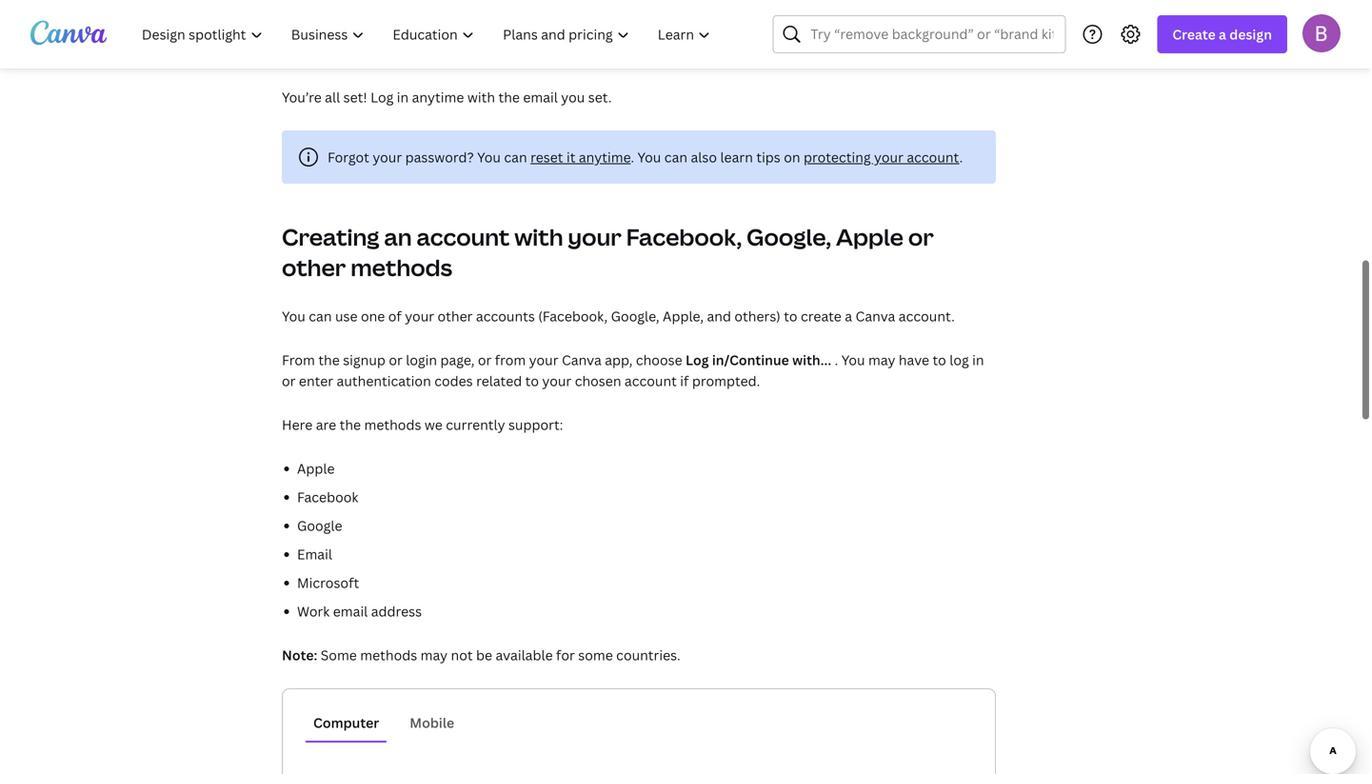 Task type: vqa. For each thing, say whether or not it's contained in the screenshot.
bottom merry
no



Task type: describe. For each thing, give the bounding box(es) containing it.
or up authentication
[[389, 351, 403, 369]]

0 horizontal spatial with
[[467, 88, 495, 106]]

design
[[1230, 25, 1272, 43]]

also
[[691, 148, 717, 166]]

we
[[425, 416, 443, 434]]

google
[[297, 517, 342, 535]]

1 horizontal spatial can
[[504, 148, 527, 166]]

login
[[406, 351, 437, 369]]

you left also
[[637, 148, 661, 166]]

0 horizontal spatial log
[[370, 88, 394, 106]]

authentication
[[337, 372, 431, 390]]

2 vertical spatial methods
[[360, 646, 417, 664]]

not
[[451, 646, 473, 664]]

microsoft
[[297, 574, 359, 592]]

creating
[[282, 221, 379, 252]]

or up related
[[478, 351, 492, 369]]

computer button
[[306, 705, 387, 741]]

(facebook,
[[538, 307, 608, 325]]

your inside . you may have to log in or enter authentication codes related to your chosen account if prompted.
[[542, 372, 572, 390]]

1 horizontal spatial log
[[686, 351, 709, 369]]

your inside creating an account with your facebook, google, apple or other methods
[[568, 221, 622, 252]]

from
[[495, 351, 526, 369]]

from the signup or login page, or from your canva app, choose log in/continue with...
[[282, 351, 831, 369]]

2 vertical spatial the
[[340, 416, 361, 434]]

note:
[[282, 646, 317, 664]]

it
[[566, 148, 576, 166]]

account inside creating an account with your facebook, google, apple or other methods
[[417, 221, 510, 252]]

forgot
[[328, 148, 369, 166]]

and
[[707, 307, 731, 325]]

on
[[784, 148, 800, 166]]

or inside . you may have to log in or enter authentication codes related to your chosen account if prompted.
[[282, 372, 296, 390]]

1 horizontal spatial other
[[438, 307, 473, 325]]

may inside . you may have to log in or enter authentication codes related to your chosen account if prompted.
[[868, 351, 895, 369]]

you inside . you may have to log in or enter authentication codes related to your chosen account if prompted.
[[841, 351, 865, 369]]

an
[[384, 221, 412, 252]]

account.
[[899, 307, 955, 325]]

of
[[388, 307, 402, 325]]

page,
[[440, 351, 475, 369]]

0 horizontal spatial google,
[[611, 307, 659, 325]]

in inside . you may have to log in or enter authentication codes related to your chosen account if prompted.
[[972, 351, 984, 369]]

1 vertical spatial to
[[933, 351, 946, 369]]

have
[[899, 351, 929, 369]]

related
[[476, 372, 522, 390]]

one
[[361, 307, 385, 325]]

codes
[[434, 372, 473, 390]]

1 vertical spatial methods
[[364, 416, 421, 434]]

0 vertical spatial anytime
[[412, 88, 464, 106]]

work
[[297, 602, 330, 620]]

2 horizontal spatial .
[[959, 148, 963, 166]]

note: some methods may not be available for some countries.
[[282, 646, 680, 664]]

tips
[[756, 148, 781, 166]]

you can use one of your other accounts (facebook, google, apple, and others) to create a canva account.
[[282, 307, 955, 325]]

use
[[335, 307, 358, 325]]

account inside . you may have to log in or enter authentication codes related to your chosen account if prompted.
[[625, 372, 677, 390]]

some
[[321, 646, 357, 664]]

you right password?
[[477, 148, 501, 166]]

countries.
[[616, 646, 680, 664]]

log
[[950, 351, 969, 369]]

create
[[801, 307, 842, 325]]

1 vertical spatial the
[[318, 351, 340, 369]]

a inside "create a design" dropdown button
[[1219, 25, 1226, 43]]

accounts
[[476, 307, 535, 325]]

bob builder image
[[1303, 14, 1341, 52]]

0 horizontal spatial in
[[397, 88, 409, 106]]

are
[[316, 416, 336, 434]]

2 horizontal spatial can
[[664, 148, 688, 166]]

all
[[325, 88, 340, 106]]



Task type: locate. For each thing, give the bounding box(es) containing it.
apple
[[836, 221, 904, 252], [297, 459, 335, 478]]

reset it anytime link
[[530, 148, 631, 166]]

you're all set! log in anytime with the email you set.
[[282, 88, 612, 106]]

0 vertical spatial a
[[1219, 25, 1226, 43]]

be
[[476, 646, 492, 664]]

create a design
[[1172, 25, 1272, 43]]

1 horizontal spatial google,
[[747, 221, 831, 252]]

with...
[[792, 351, 831, 369]]

anytime right it
[[579, 148, 631, 166]]

other up page,
[[438, 307, 473, 325]]

enter
[[299, 372, 333, 390]]

can left also
[[664, 148, 688, 166]]

protecting
[[804, 148, 871, 166]]

0 horizontal spatial account
[[417, 221, 510, 252]]

1 horizontal spatial canva
[[856, 307, 895, 325]]

in
[[397, 88, 409, 106], [972, 351, 984, 369]]

or inside creating an account with your facebook, google, apple or other methods
[[908, 221, 934, 252]]

a
[[1219, 25, 1226, 43], [845, 307, 852, 325]]

.
[[631, 148, 634, 166], [959, 148, 963, 166], [835, 351, 838, 369]]

mobile button
[[402, 705, 462, 741]]

you up from
[[282, 307, 305, 325]]

or down from
[[282, 372, 296, 390]]

account
[[907, 148, 959, 166], [417, 221, 510, 252], [625, 372, 677, 390]]

1 horizontal spatial may
[[868, 351, 895, 369]]

a left design on the right
[[1219, 25, 1226, 43]]

your down from the signup or login page, or from your canva app, choose log in/continue with...
[[542, 372, 572, 390]]

0 vertical spatial the
[[498, 88, 520, 106]]

email left you
[[523, 88, 558, 106]]

0 vertical spatial apple
[[836, 221, 904, 252]]

0 horizontal spatial .
[[631, 148, 634, 166]]

2 horizontal spatial to
[[933, 351, 946, 369]]

signup
[[343, 351, 386, 369]]

0 horizontal spatial email
[[333, 602, 368, 620]]

google, up app,
[[611, 307, 659, 325]]

to
[[784, 307, 798, 325], [933, 351, 946, 369], [525, 372, 539, 390]]

email
[[523, 88, 558, 106], [333, 602, 368, 620]]

apple up facebook
[[297, 459, 335, 478]]

email
[[297, 545, 332, 563]]

1 horizontal spatial with
[[514, 221, 563, 252]]

a right 'create'
[[845, 307, 852, 325]]

your right the "protecting"
[[874, 148, 904, 166]]

1 horizontal spatial account
[[625, 372, 677, 390]]

in right the set!
[[397, 88, 409, 106]]

to left 'create'
[[784, 307, 798, 325]]

1 horizontal spatial a
[[1219, 25, 1226, 43]]

set!
[[343, 88, 367, 106]]

0 horizontal spatial a
[[845, 307, 852, 325]]

0 vertical spatial with
[[467, 88, 495, 106]]

the left you
[[498, 88, 520, 106]]

forgot your password? you can reset it anytime . you can also learn tips on protecting your account .
[[328, 148, 963, 166]]

0 horizontal spatial may
[[421, 646, 448, 664]]

1 vertical spatial in
[[972, 351, 984, 369]]

to left log at the top right
[[933, 351, 946, 369]]

1 vertical spatial may
[[421, 646, 448, 664]]

in/continue
[[712, 351, 789, 369]]

you're
[[282, 88, 322, 106]]

can left reset
[[504, 148, 527, 166]]

1 vertical spatial a
[[845, 307, 852, 325]]

apple down protecting your account link at the right top of the page
[[836, 221, 904, 252]]

1 vertical spatial email
[[333, 602, 368, 620]]

0 vertical spatial google,
[[747, 221, 831, 252]]

other inside creating an account with your facebook, google, apple or other methods
[[282, 252, 346, 283]]

with down reset
[[514, 221, 563, 252]]

1 horizontal spatial apple
[[836, 221, 904, 252]]

log up "if"
[[686, 351, 709, 369]]

0 vertical spatial to
[[784, 307, 798, 325]]

1 horizontal spatial .
[[835, 351, 838, 369]]

the
[[498, 88, 520, 106], [318, 351, 340, 369], [340, 416, 361, 434]]

learn
[[720, 148, 753, 166]]

here
[[282, 416, 313, 434]]

other up the use
[[282, 252, 346, 283]]

your right of
[[405, 307, 434, 325]]

can left the use
[[309, 307, 332, 325]]

1 vertical spatial canva
[[562, 351, 602, 369]]

facebook,
[[626, 221, 742, 252]]

0 horizontal spatial apple
[[297, 459, 335, 478]]

methods left we
[[364, 416, 421, 434]]

. inside . you may have to log in or enter authentication codes related to your chosen account if prompted.
[[835, 351, 838, 369]]

available
[[496, 646, 553, 664]]

email down microsoft
[[333, 602, 368, 620]]

with inside creating an account with your facebook, google, apple or other methods
[[514, 221, 563, 252]]

0 vertical spatial account
[[907, 148, 959, 166]]

set.
[[588, 88, 612, 106]]

protecting your account link
[[804, 148, 959, 166]]

facebook
[[297, 488, 358, 506]]

can
[[504, 148, 527, 166], [664, 148, 688, 166], [309, 307, 332, 325]]

0 horizontal spatial can
[[309, 307, 332, 325]]

0 vertical spatial log
[[370, 88, 394, 106]]

0 horizontal spatial canva
[[562, 351, 602, 369]]

0 vertical spatial canva
[[856, 307, 895, 325]]

1 horizontal spatial in
[[972, 351, 984, 369]]

if
[[680, 372, 689, 390]]

the up enter
[[318, 351, 340, 369]]

1 vertical spatial log
[[686, 351, 709, 369]]

methods down address
[[360, 646, 417, 664]]

0 vertical spatial other
[[282, 252, 346, 283]]

1 horizontal spatial anytime
[[579, 148, 631, 166]]

from
[[282, 351, 315, 369]]

0 vertical spatial in
[[397, 88, 409, 106]]

log
[[370, 88, 394, 106], [686, 351, 709, 369]]

canva up chosen
[[562, 351, 602, 369]]

1 vertical spatial google,
[[611, 307, 659, 325]]

0 vertical spatial methods
[[351, 252, 452, 283]]

your right the 'forgot'
[[373, 148, 402, 166]]

currently
[[446, 416, 505, 434]]

top level navigation element
[[129, 15, 727, 53]]

you
[[477, 148, 501, 166], [637, 148, 661, 166], [282, 307, 305, 325], [841, 351, 865, 369]]

0 horizontal spatial anytime
[[412, 88, 464, 106]]

password?
[[405, 148, 474, 166]]

1 vertical spatial other
[[438, 307, 473, 325]]

0 vertical spatial email
[[523, 88, 558, 106]]

methods
[[351, 252, 452, 283], [364, 416, 421, 434], [360, 646, 417, 664]]

0 horizontal spatial other
[[282, 252, 346, 283]]

choose
[[636, 351, 682, 369]]

with up password?
[[467, 88, 495, 106]]

apple inside creating an account with your facebook, google, apple or other methods
[[836, 221, 904, 252]]

anytime up password?
[[412, 88, 464, 106]]

0 horizontal spatial to
[[525, 372, 539, 390]]

in right log at the top right
[[972, 351, 984, 369]]

1 vertical spatial account
[[417, 221, 510, 252]]

you
[[561, 88, 585, 106]]

may
[[868, 351, 895, 369], [421, 646, 448, 664]]

anytime
[[412, 88, 464, 106], [579, 148, 631, 166]]

2 vertical spatial to
[[525, 372, 539, 390]]

with
[[467, 88, 495, 106], [514, 221, 563, 252]]

reset
[[530, 148, 563, 166]]

for
[[556, 646, 575, 664]]

1 horizontal spatial email
[[523, 88, 558, 106]]

the right 'are'
[[340, 416, 361, 434]]

log right the set!
[[370, 88, 394, 106]]

0 vertical spatial may
[[868, 351, 895, 369]]

chosen
[[575, 372, 621, 390]]

google,
[[747, 221, 831, 252], [611, 307, 659, 325]]

1 vertical spatial apple
[[297, 459, 335, 478]]

work email address
[[297, 602, 422, 620]]

app,
[[605, 351, 633, 369]]

you right the with...
[[841, 351, 865, 369]]

creating an account with your facebook, google, apple or other methods
[[282, 221, 934, 283]]

create
[[1172, 25, 1216, 43]]

your down reset it anytime link on the left top of the page
[[568, 221, 622, 252]]

or
[[908, 221, 934, 252], [389, 351, 403, 369], [478, 351, 492, 369], [282, 372, 296, 390]]

here are the methods we currently support:
[[282, 416, 563, 434]]

methods up of
[[351, 252, 452, 283]]

may left the have
[[868, 351, 895, 369]]

1 vertical spatial with
[[514, 221, 563, 252]]

your
[[373, 148, 402, 166], [874, 148, 904, 166], [568, 221, 622, 252], [405, 307, 434, 325], [529, 351, 558, 369], [542, 372, 572, 390]]

prompted.
[[692, 372, 760, 390]]

others)
[[734, 307, 781, 325]]

1 vertical spatial anytime
[[579, 148, 631, 166]]

google, down on on the right
[[747, 221, 831, 252]]

support:
[[508, 416, 563, 434]]

address
[[371, 602, 422, 620]]

may left 'not'
[[421, 646, 448, 664]]

computer
[[313, 714, 379, 732]]

. you may have to log in or enter authentication codes related to your chosen account if prompted.
[[282, 351, 984, 390]]

Try "remove background" or "brand kit" search field
[[811, 16, 1053, 52]]

methods inside creating an account with your facebook, google, apple or other methods
[[351, 252, 452, 283]]

2 horizontal spatial account
[[907, 148, 959, 166]]

1 horizontal spatial to
[[784, 307, 798, 325]]

or up account.
[[908, 221, 934, 252]]

some
[[578, 646, 613, 664]]

create a design button
[[1157, 15, 1287, 53]]

canva left account.
[[856, 307, 895, 325]]

google, inside creating an account with your facebook, google, apple or other methods
[[747, 221, 831, 252]]

your right "from" at the left of the page
[[529, 351, 558, 369]]

mobile
[[410, 714, 454, 732]]

to down "from" at the left of the page
[[525, 372, 539, 390]]

other
[[282, 252, 346, 283], [438, 307, 473, 325]]

canva
[[856, 307, 895, 325], [562, 351, 602, 369]]

apple,
[[663, 307, 704, 325]]

2 vertical spatial account
[[625, 372, 677, 390]]



